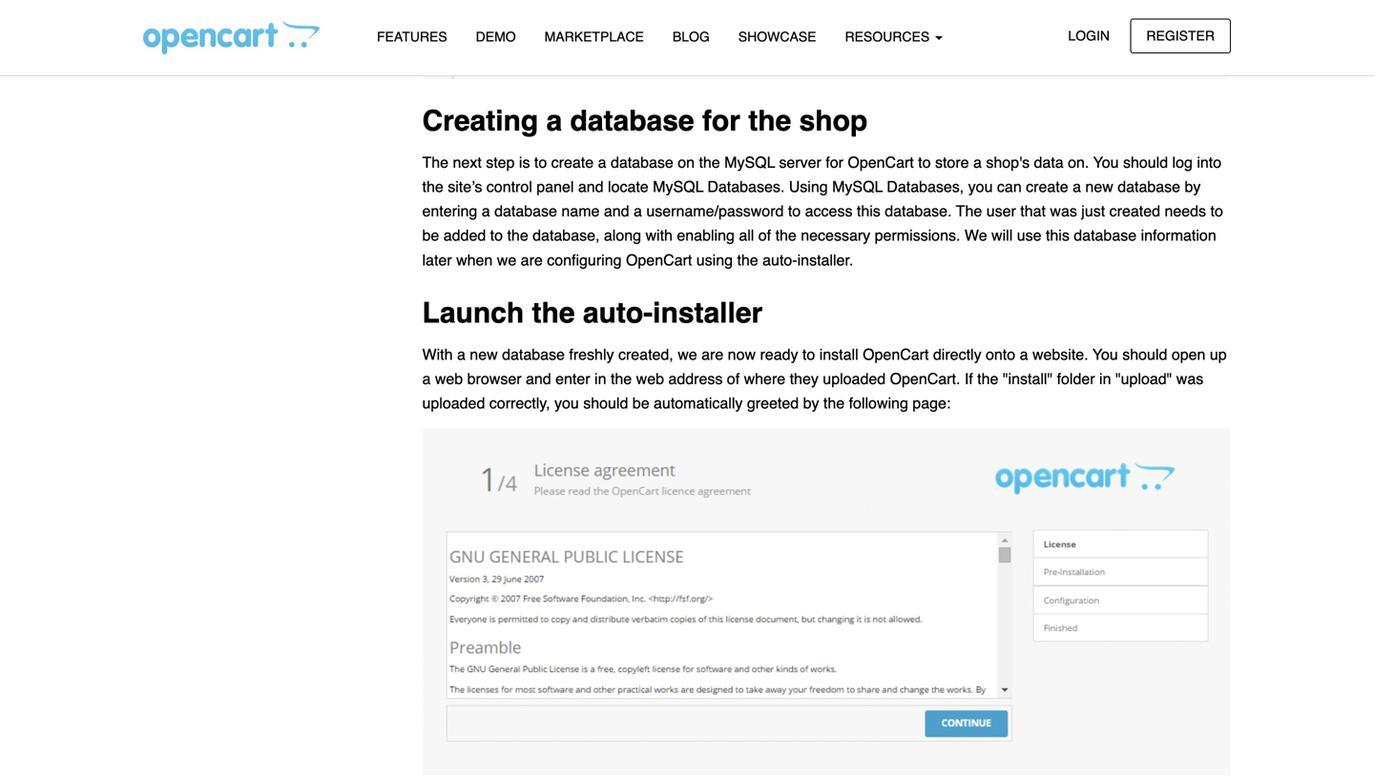 Task type: vqa. For each thing, say whether or not it's contained in the screenshot.
LOG
yes



Task type: describe. For each thing, give the bounding box(es) containing it.
created,
[[618, 346, 674, 363]]

1 vertical spatial auto-
[[583, 297, 653, 330]]

1 horizontal spatial uploaded
[[823, 370, 886, 388]]

showcase
[[738, 29, 816, 44]]

following
[[849, 395, 908, 412]]

by inside the next step is to create a database on the mysql server for opencart to store a shop's data on. you should log into the site's control panel and locate mysql databases. using mysql databases, you can create a new database by entering a database name and a username/password to access this database. the user that was just created needs to be added to the database, along with enabling all of the necessary permissions. we will use this database information later when we are configuring opencart using the auto-installer.
[[1185, 178, 1201, 196]]

user
[[986, 202, 1016, 220]]

1 web from the left
[[435, 370, 463, 388]]

0 vertical spatial for
[[702, 104, 740, 137]]

the down created,
[[611, 370, 632, 388]]

the up freshly
[[532, 297, 575, 330]]

to right 'is'
[[534, 154, 547, 171]]

with
[[646, 227, 673, 245]]

onto
[[986, 346, 1016, 363]]

entering
[[422, 202, 477, 220]]

enabling
[[677, 227, 735, 245]]

marketplace
[[545, 29, 644, 44]]

to right the needs
[[1211, 202, 1223, 220]]

install
[[820, 346, 859, 363]]

"install"
[[1003, 370, 1053, 388]]

1 vertical spatial should
[[1123, 346, 1168, 363]]

folder
[[1057, 370, 1095, 388]]

features
[[377, 29, 447, 44]]

1 horizontal spatial mysql
[[724, 154, 775, 171]]

we
[[965, 227, 987, 245]]

address
[[668, 370, 723, 388]]

launch the auto-installer
[[422, 297, 763, 330]]

installer
[[653, 297, 763, 330]]

a right store
[[973, 154, 982, 171]]

cpanel file manager image
[[422, 0, 1231, 80]]

they
[[790, 370, 819, 388]]

that
[[1020, 202, 1046, 220]]

where
[[744, 370, 786, 388]]

creating a database for the shop
[[422, 104, 868, 137]]

2 in from the left
[[1099, 370, 1111, 388]]

showcase link
[[724, 20, 831, 54]]

databases.
[[707, 178, 785, 196]]

name
[[562, 202, 600, 220]]

database.
[[885, 202, 952, 220]]

with a new database freshly created, we are now ready to install opencart directly onto a website. you should open up a web browser and enter in the web address of where they uploaded opencart. if the "install" folder in "upload" was uploaded correctly, you should be automatically greeted by the following page:
[[422, 346, 1227, 412]]

database inside the with a new database freshly created, we are now ready to install opencart directly onto a website. you should open up a web browser and enter in the web address of where they uploaded opencart. if the "install" folder in "upload" was uploaded correctly, you should be automatically greeted by the following page:
[[502, 346, 565, 363]]

permissions.
[[875, 227, 960, 245]]

creating
[[422, 104, 538, 137]]

1 vertical spatial and
[[604, 202, 629, 220]]

a down locate
[[634, 202, 642, 220]]

data
[[1034, 154, 1064, 171]]

auto- inside the next step is to create a database on the mysql server for opencart to store a shop's data on. you should log into the site's control panel and locate mysql databases. using mysql databases, you can create a new database by entering a database name and a username/password to access this database. the user that was just created needs to be added to the database, along with enabling all of the necessary permissions. we will use this database information later when we are configuring opencart using the auto-installer.
[[763, 251, 797, 269]]

step
[[486, 154, 515, 171]]

freshly
[[569, 346, 614, 363]]

panel
[[537, 178, 574, 196]]

the up server
[[748, 104, 791, 137]]

features link
[[363, 20, 462, 54]]

control
[[487, 178, 532, 196]]

page:
[[913, 395, 951, 412]]

to down 'using'
[[788, 202, 801, 220]]

needs
[[1165, 202, 1206, 220]]

shop
[[799, 104, 868, 137]]

database,
[[533, 227, 600, 245]]

all
[[739, 227, 754, 245]]

1 vertical spatial opencart
[[626, 251, 692, 269]]

you inside the next step is to create a database on the mysql server for opencart to store a shop's data on. you should log into the site's control panel and locate mysql databases. using mysql databases, you can create a new database by entering a database name and a username/password to access this database. the user that was just created needs to be added to the database, along with enabling all of the necessary permissions. we will use this database information later when we are configuring opencart using the auto-installer.
[[968, 178, 993, 196]]

the next step is to create a database on the mysql server for opencart to store a shop's data on. you should log into the site's control panel and locate mysql databases. using mysql databases, you can create a new database by entering a database name and a username/password to access this database. the user that was just created needs to be added to the database, along with enabling all of the necessary permissions. we will use this database information later when we are configuring opencart using the auto-installer.
[[422, 154, 1223, 269]]

for inside the next step is to create a database on the mysql server for opencart to store a shop's data on. you should log into the site's control panel and locate mysql databases. using mysql databases, you can create a new database by entering a database name and a username/password to access this database. the user that was just created needs to be added to the database, along with enabling all of the necessary permissions. we will use this database information later when we are configuring opencart using the auto-installer.
[[826, 154, 844, 171]]

blog link
[[658, 20, 724, 54]]

resources
[[845, 29, 933, 44]]

up
[[1210, 346, 1227, 363]]

2 vertical spatial should
[[583, 395, 628, 412]]

to right added
[[490, 227, 503, 245]]

opencart step1 image
[[422, 428, 1231, 776]]

the left following
[[824, 395, 845, 412]]

we inside the with a new database freshly created, we are now ready to install opencart directly onto a website. you should open up a web browser and enter in the web address of where they uploaded opencart. if the "install" folder in "upload" was uploaded correctly, you should be automatically greeted by the following page:
[[678, 346, 697, 363]]

store
[[935, 154, 969, 171]]

register link
[[1130, 19, 1231, 53]]

are inside the next step is to create a database on the mysql server for opencart to store a shop's data on. you should log into the site's control panel and locate mysql databases. using mysql databases, you can create a new database by entering a database name and a username/password to access this database. the user that was just created needs to be added to the database, along with enabling all of the necessary permissions. we will use this database information later when we are configuring opencart using the auto-installer.
[[521, 251, 543, 269]]

browser
[[467, 370, 522, 388]]

"upload"
[[1116, 370, 1172, 388]]

of inside the with a new database freshly created, we are now ready to install opencart directly onto a website. you should open up a web browser and enter in the web address of where they uploaded opencart. if the "install" folder in "upload" was uploaded correctly, you should be automatically greeted by the following page:
[[727, 370, 740, 388]]

to inside the with a new database freshly created, we are now ready to install opencart directly onto a website. you should open up a web browser and enter in the web address of where they uploaded opencart. if the "install" folder in "upload" was uploaded correctly, you should be automatically greeted by the following page:
[[803, 346, 815, 363]]

the down the all
[[737, 251, 758, 269]]

marketplace link
[[530, 20, 658, 54]]

with
[[422, 346, 453, 363]]

locate
[[608, 178, 649, 196]]

greeted
[[747, 395, 799, 412]]

on.
[[1068, 154, 1089, 171]]

of inside the next step is to create a database on the mysql server for opencart to store a shop's data on. you should log into the site's control panel and locate mysql databases. using mysql databases, you can create a new database by entering a database name and a username/password to access this database. the user that was just created needs to be added to the database, along with enabling all of the necessary permissions. we will use this database information later when we are configuring opencart using the auto-installer.
[[758, 227, 771, 245]]

along
[[604, 227, 641, 245]]

a up name
[[598, 154, 606, 171]]

new inside the next step is to create a database on the mysql server for opencart to store a shop's data on. you should log into the site's control panel and locate mysql databases. using mysql databases, you can create a new database by entering a database name and a username/password to access this database. the user that was just created needs to be added to the database, along with enabling all of the necessary permissions. we will use this database information later when we are configuring opencart using the auto-installer.
[[1085, 178, 1113, 196]]

a right onto
[[1020, 346, 1028, 363]]

login link
[[1052, 19, 1126, 53]]

1 in from the left
[[595, 370, 606, 388]]



Task type: locate. For each thing, give the bounding box(es) containing it.
0 vertical spatial opencart
[[848, 154, 914, 171]]

0 vertical spatial uploaded
[[823, 370, 886, 388]]

1 horizontal spatial for
[[826, 154, 844, 171]]

login
[[1068, 28, 1110, 43]]

1 vertical spatial this
[[1046, 227, 1070, 245]]

ready
[[760, 346, 798, 363]]

new inside the with a new database freshly created, we are now ready to install opencart directly onto a website. you should open up a web browser and enter in the web address of where they uploaded opencart. if the "install" folder in "upload" was uploaded correctly, you should be automatically greeted by the following page:
[[470, 346, 498, 363]]

you inside the next step is to create a database on the mysql server for opencart to store a shop's data on. you should log into the site's control panel and locate mysql databases. using mysql databases, you can create a new database by entering a database name and a username/password to access this database. the user that was just created needs to be added to the database, along with enabling all of the necessary permissions. we will use this database information later when we are configuring opencart using the auto-installer.
[[1093, 154, 1119, 171]]

you up folder
[[1093, 346, 1118, 363]]

are
[[521, 251, 543, 269], [702, 346, 724, 363]]

in right folder
[[1099, 370, 1111, 388]]

was inside the next step is to create a database on the mysql server for opencart to store a shop's data on. you should log into the site's control panel and locate mysql databases. using mysql databases, you can create a new database by entering a database name and a username/password to access this database. the user that was just created needs to be added to the database, along with enabling all of the necessary permissions. we will use this database information later when we are configuring opencart using the auto-installer.
[[1050, 202, 1077, 220]]

if
[[965, 370, 973, 388]]

create
[[551, 154, 594, 171], [1026, 178, 1068, 196]]

0 horizontal spatial mysql
[[653, 178, 704, 196]]

0 horizontal spatial for
[[702, 104, 740, 137]]

1 horizontal spatial of
[[758, 227, 771, 245]]

web down with
[[435, 370, 463, 388]]

0 vertical spatial you
[[968, 178, 993, 196]]

and up correctly,
[[526, 370, 551, 388]]

the left next
[[422, 154, 449, 171]]

site's
[[448, 178, 482, 196]]

of down now at the right top of the page
[[727, 370, 740, 388]]

directly
[[933, 346, 982, 363]]

opencart up databases,
[[848, 154, 914, 171]]

when
[[456, 251, 493, 269]]

mysql up the databases.
[[724, 154, 775, 171]]

0 vertical spatial should
[[1123, 154, 1168, 171]]

next
[[453, 154, 482, 171]]

the right the all
[[775, 227, 797, 245]]

be up later
[[422, 227, 439, 245]]

are inside the with a new database freshly created, we are now ready to install opencart directly onto a website. you should open up a web browser and enter in the web address of where they uploaded opencart. if the "install" folder in "upload" was uploaded correctly, you should be automatically greeted by the following page:
[[702, 346, 724, 363]]

be inside the with a new database freshly created, we are now ready to install opencart directly onto a website. you should open up a web browser and enter in the web address of where they uploaded opencart. if the "install" folder in "upload" was uploaded correctly, you should be automatically greeted by the following page:
[[633, 395, 650, 412]]

0 horizontal spatial was
[[1050, 202, 1077, 220]]

website.
[[1033, 346, 1089, 363]]

opencart
[[848, 154, 914, 171], [626, 251, 692, 269], [863, 346, 929, 363]]

1 horizontal spatial the
[[956, 202, 982, 220]]

mysql down on
[[653, 178, 704, 196]]

configuring
[[547, 251, 622, 269]]

opencart down the with
[[626, 251, 692, 269]]

is
[[519, 154, 530, 171]]

should inside the next step is to create a database on the mysql server for opencart to store a shop's data on. you should log into the site's control panel and locate mysql databases. using mysql databases, you can create a new database by entering a database name and a username/password to access this database. the user that was just created needs to be added to the database, along with enabling all of the necessary permissions. we will use this database information later when we are configuring opencart using the auto-installer.
[[1123, 154, 1168, 171]]

and up along
[[604, 202, 629, 220]]

should left log
[[1123, 154, 1168, 171]]

1 vertical spatial was
[[1177, 370, 1204, 388]]

the right on
[[699, 154, 720, 171]]

open
[[1172, 346, 1206, 363]]

opencart inside the with a new database freshly created, we are now ready to install opencart directly onto a website. you should open up a web browser and enter in the web address of where they uploaded opencart. if the "install" folder in "upload" was uploaded correctly, you should be automatically greeted by the following page:
[[863, 346, 929, 363]]

we right when
[[497, 251, 517, 269]]

be down created,
[[633, 395, 650, 412]]

0 horizontal spatial the
[[422, 154, 449, 171]]

should
[[1123, 154, 1168, 171], [1123, 346, 1168, 363], [583, 395, 628, 412]]

necessary
[[801, 227, 871, 245]]

are down "database,"
[[521, 251, 543, 269]]

1 vertical spatial are
[[702, 346, 724, 363]]

1 horizontal spatial by
[[1185, 178, 1201, 196]]

1 vertical spatial for
[[826, 154, 844, 171]]

to
[[534, 154, 547, 171], [918, 154, 931, 171], [788, 202, 801, 220], [1211, 202, 1223, 220], [490, 227, 503, 245], [803, 346, 815, 363]]

using
[[789, 178, 828, 196]]

1 vertical spatial uploaded
[[422, 395, 485, 412]]

0 horizontal spatial by
[[803, 395, 819, 412]]

be
[[422, 227, 439, 245], [633, 395, 650, 412]]

correctly,
[[489, 395, 550, 412]]

1 vertical spatial be
[[633, 395, 650, 412]]

you
[[968, 178, 993, 196], [554, 395, 579, 412]]

the
[[422, 154, 449, 171], [956, 202, 982, 220]]

created
[[1110, 202, 1160, 220]]

2 web from the left
[[636, 370, 664, 388]]

new up the "just"
[[1085, 178, 1113, 196]]

0 vertical spatial you
[[1093, 154, 1119, 171]]

1 vertical spatial new
[[470, 346, 498, 363]]

resources link
[[831, 20, 957, 54]]

0 horizontal spatial create
[[551, 154, 594, 171]]

mysql
[[724, 154, 775, 171], [653, 178, 704, 196], [832, 178, 883, 196]]

uploaded down 'install'
[[823, 370, 886, 388]]

a up panel
[[546, 104, 562, 137]]

1 horizontal spatial this
[[1046, 227, 1070, 245]]

create down data
[[1026, 178, 1068, 196]]

are left now at the right top of the page
[[702, 346, 724, 363]]

this right use
[[1046, 227, 1070, 245]]

0 horizontal spatial are
[[521, 251, 543, 269]]

1 vertical spatial you
[[554, 395, 579, 412]]

1 vertical spatial create
[[1026, 178, 1068, 196]]

0 vertical spatial and
[[578, 178, 604, 196]]

a down site's
[[482, 202, 490, 220]]

2 vertical spatial opencart
[[863, 346, 929, 363]]

of right the all
[[758, 227, 771, 245]]

by inside the with a new database freshly created, we are now ready to install opencart directly onto a website. you should open up a web browser and enter in the web address of where they uploaded opencart. if the "install" folder in "upload" was uploaded correctly, you should be automatically greeted by the following page:
[[803, 395, 819, 412]]

we inside the next step is to create a database on the mysql server for opencart to store a shop's data on. you should log into the site's control panel and locate mysql databases. using mysql databases, you can create a new database by entering a database name and a username/password to access this database. the user that was just created needs to be added to the database, along with enabling all of the necessary permissions. we will use this database information later when we are configuring opencart using the auto-installer.
[[497, 251, 517, 269]]

you down the enter
[[554, 395, 579, 412]]

0 vertical spatial the
[[422, 154, 449, 171]]

0 vertical spatial was
[[1050, 202, 1077, 220]]

web down created,
[[636, 370, 664, 388]]

you right on.
[[1093, 154, 1119, 171]]

1 vertical spatial you
[[1093, 346, 1118, 363]]

uploaded
[[823, 370, 886, 388], [422, 395, 485, 412]]

uploaded down 'browser'
[[422, 395, 485, 412]]

you inside the with a new database freshly created, we are now ready to install opencart directly onto a website. you should open up a web browser and enter in the web address of where they uploaded opencart. if the "install" folder in "upload" was uploaded correctly, you should be automatically greeted by the following page:
[[1093, 346, 1118, 363]]

you left can
[[968, 178, 993, 196]]

1 vertical spatial by
[[803, 395, 819, 412]]

was left the "just"
[[1050, 202, 1077, 220]]

the up entering
[[422, 178, 444, 196]]

1 horizontal spatial in
[[1099, 370, 1111, 388]]

0 vertical spatial be
[[422, 227, 439, 245]]

can
[[997, 178, 1022, 196]]

the up we
[[956, 202, 982, 220]]

by
[[1185, 178, 1201, 196], [803, 395, 819, 412]]

opencart.
[[890, 370, 960, 388]]

demo link
[[462, 20, 530, 54]]

1 horizontal spatial create
[[1026, 178, 1068, 196]]

was inside the with a new database freshly created, we are now ready to install opencart directly onto a website. you should open up a web browser and enter in the web address of where they uploaded opencart. if the "install" folder in "upload" was uploaded correctly, you should be automatically greeted by the following page:
[[1177, 370, 1204, 388]]

0 horizontal spatial web
[[435, 370, 463, 388]]

0 horizontal spatial in
[[595, 370, 606, 388]]

we up address
[[678, 346, 697, 363]]

0 vertical spatial this
[[857, 202, 881, 220]]

new up 'browser'
[[470, 346, 498, 363]]

and up name
[[578, 178, 604, 196]]

a down with
[[422, 370, 431, 388]]

2 horizontal spatial mysql
[[832, 178, 883, 196]]

auto- up freshly
[[583, 297, 653, 330]]

1 horizontal spatial new
[[1085, 178, 1113, 196]]

will
[[992, 227, 1013, 245]]

1 vertical spatial we
[[678, 346, 697, 363]]

installer.
[[797, 251, 853, 269]]

0 vertical spatial we
[[497, 251, 517, 269]]

2 vertical spatial and
[[526, 370, 551, 388]]

and
[[578, 178, 604, 196], [604, 202, 629, 220], [526, 370, 551, 388]]

demo
[[476, 29, 516, 44]]

1 horizontal spatial be
[[633, 395, 650, 412]]

just
[[1082, 202, 1105, 220]]

0 horizontal spatial new
[[470, 346, 498, 363]]

enter
[[556, 370, 590, 388]]

database
[[570, 104, 694, 137], [611, 154, 674, 171], [1118, 178, 1181, 196], [494, 202, 557, 220], [1074, 227, 1137, 245], [502, 346, 565, 363]]

by down they
[[803, 395, 819, 412]]

to up they
[[803, 346, 815, 363]]

register
[[1147, 28, 1215, 43]]

was down the open
[[1177, 370, 1204, 388]]

1 horizontal spatial web
[[636, 370, 664, 388]]

1 vertical spatial the
[[956, 202, 982, 220]]

auto- right using
[[763, 251, 797, 269]]

0 horizontal spatial this
[[857, 202, 881, 220]]

access
[[805, 202, 853, 220]]

0 vertical spatial auto-
[[763, 251, 797, 269]]

this right access
[[857, 202, 881, 220]]

0 horizontal spatial we
[[497, 251, 517, 269]]

using
[[696, 251, 733, 269]]

for right server
[[826, 154, 844, 171]]

log
[[1172, 154, 1193, 171]]

to up databases,
[[918, 154, 931, 171]]

for
[[702, 104, 740, 137], [826, 154, 844, 171]]

server
[[779, 154, 821, 171]]

a down on.
[[1073, 178, 1081, 196]]

automatically
[[654, 395, 743, 412]]

now
[[728, 346, 756, 363]]

use
[[1017, 227, 1042, 245]]

1 horizontal spatial are
[[702, 346, 724, 363]]

we
[[497, 251, 517, 269], [678, 346, 697, 363]]

1 horizontal spatial auto-
[[763, 251, 797, 269]]

databases,
[[887, 178, 964, 196]]

mysql up access
[[832, 178, 883, 196]]

0 vertical spatial new
[[1085, 178, 1113, 196]]

for up the databases.
[[702, 104, 740, 137]]

in down freshly
[[595, 370, 606, 388]]

1 horizontal spatial we
[[678, 346, 697, 363]]

information
[[1141, 227, 1217, 245]]

into
[[1197, 154, 1222, 171]]

username/password
[[646, 202, 784, 220]]

launch
[[422, 297, 524, 330]]

opencart - open source shopping cart solution image
[[143, 20, 320, 54]]

create up panel
[[551, 154, 594, 171]]

of
[[758, 227, 771, 245], [727, 370, 740, 388]]

0 vertical spatial by
[[1185, 178, 1201, 196]]

shop's
[[986, 154, 1030, 171]]

the
[[748, 104, 791, 137], [699, 154, 720, 171], [422, 178, 444, 196], [507, 227, 528, 245], [775, 227, 797, 245], [737, 251, 758, 269], [532, 297, 575, 330], [611, 370, 632, 388], [977, 370, 999, 388], [824, 395, 845, 412]]

1 horizontal spatial was
[[1177, 370, 1204, 388]]

0 horizontal spatial you
[[554, 395, 579, 412]]

0 horizontal spatial uploaded
[[422, 395, 485, 412]]

web
[[435, 370, 463, 388], [636, 370, 664, 388]]

blog
[[673, 29, 710, 44]]

auto-
[[763, 251, 797, 269], [583, 297, 653, 330]]

on
[[678, 154, 695, 171]]

should up "upload"
[[1123, 346, 1168, 363]]

1 horizontal spatial you
[[968, 178, 993, 196]]

the left "database,"
[[507, 227, 528, 245]]

0 vertical spatial of
[[758, 227, 771, 245]]

be inside the next step is to create a database on the mysql server for opencart to store a shop's data on. you should log into the site's control panel and locate mysql databases. using mysql databases, you can create a new database by entering a database name and a username/password to access this database. the user that was just created needs to be added to the database, along with enabling all of the necessary permissions. we will use this database information later when we are configuring opencart using the auto-installer.
[[422, 227, 439, 245]]

a right with
[[457, 346, 466, 363]]

1 vertical spatial of
[[727, 370, 740, 388]]

0 horizontal spatial of
[[727, 370, 740, 388]]

should down the enter
[[583, 395, 628, 412]]

0 horizontal spatial be
[[422, 227, 439, 245]]

by up the needs
[[1185, 178, 1201, 196]]

you inside the with a new database freshly created, we are now ready to install opencart directly onto a website. you should open up a web browser and enter in the web address of where they uploaded opencart. if the "install" folder in "upload" was uploaded correctly, you should be automatically greeted by the following page:
[[554, 395, 579, 412]]

in
[[595, 370, 606, 388], [1099, 370, 1111, 388]]

opencart up the opencart.
[[863, 346, 929, 363]]

0 vertical spatial are
[[521, 251, 543, 269]]

0 vertical spatial create
[[551, 154, 594, 171]]

later
[[422, 251, 452, 269]]

0 horizontal spatial auto-
[[583, 297, 653, 330]]

the right if
[[977, 370, 999, 388]]

added
[[444, 227, 486, 245]]

was
[[1050, 202, 1077, 220], [1177, 370, 1204, 388]]

and inside the with a new database freshly created, we are now ready to install opencart directly onto a website. you should open up a web browser and enter in the web address of where they uploaded opencart. if the "install" folder in "upload" was uploaded correctly, you should be automatically greeted by the following page:
[[526, 370, 551, 388]]



